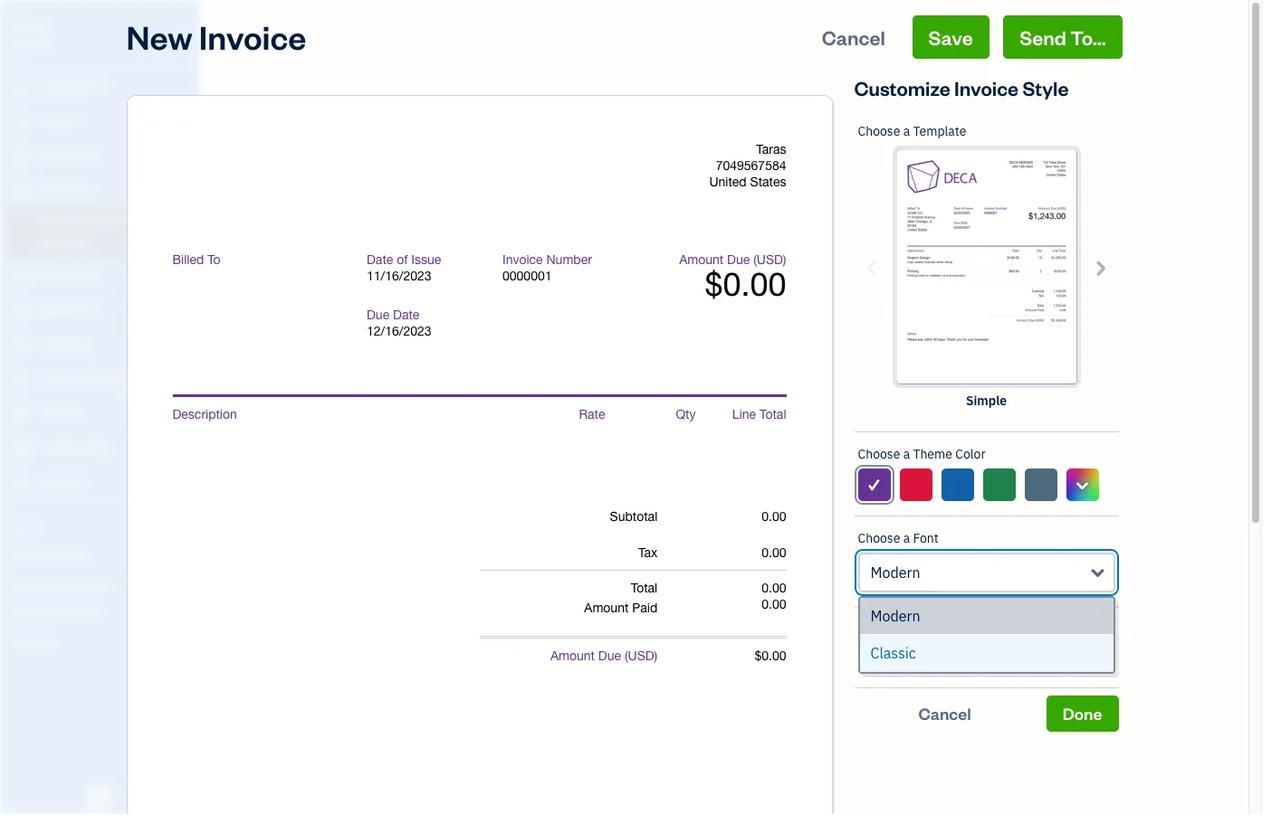 Task type: locate. For each thing, give the bounding box(es) containing it.
choose left font
[[858, 531, 900, 547]]

taras inside main element
[[14, 16, 50, 34]]

choose up purple image at the bottom of page
[[858, 446, 900, 463]]

usd
[[757, 253, 783, 267], [628, 649, 654, 664]]

description
[[172, 407, 237, 422]]

cancel
[[822, 24, 885, 50], [919, 704, 971, 724]]

0 vertical spatial )
[[783, 253, 786, 267]]

3 choose from the top
[[858, 531, 900, 547]]

( down total amount paid
[[625, 649, 628, 664]]

modern option
[[860, 598, 1113, 636]]

cancel button
[[806, 15, 902, 59], [854, 696, 1036, 732]]

1 horizontal spatial due
[[598, 649, 621, 664]]

modern
[[871, 564, 920, 582], [871, 608, 920, 626]]

modern up the exclamationcircle 'icon'
[[871, 608, 920, 626]]

customize your logo and invoice style for all invoices
[[881, 628, 1095, 668]]

a
[[903, 123, 910, 139], [903, 446, 910, 463], [903, 531, 910, 547]]

1 vertical spatial $0.00
[[755, 649, 786, 664]]

client image
[[12, 113, 34, 131]]

exclamationcircle image
[[862, 627, 874, 648]]

team members image
[[14, 549, 194, 563]]

0 horizontal spatial (
[[625, 649, 628, 664]]

1 vertical spatial date
[[393, 308, 420, 322]]

a for classic
[[903, 531, 910, 547]]

0 horizontal spatial )
[[654, 649, 658, 664]]

(
[[753, 253, 757, 267], [625, 649, 628, 664]]

choose a font
[[858, 531, 939, 547]]

choose a theme color element
[[853, 433, 1120, 517]]

2 modern from the top
[[871, 608, 920, 626]]

0 vertical spatial modern
[[871, 564, 920, 582]]

1 vertical spatial amount
[[584, 601, 629, 616]]

estimate image
[[12, 148, 34, 166]]

modern down choose a font
[[871, 564, 920, 582]]

) down paid
[[654, 649, 658, 664]]

due down united
[[727, 253, 750, 267]]

save
[[929, 24, 973, 50]]

customize inside customize your logo and invoice style for all invoices
[[881, 628, 949, 646]]

total inside total amount paid
[[631, 581, 658, 596]]

2 horizontal spatial due
[[727, 253, 750, 267]]

1 horizontal spatial cancel
[[919, 704, 971, 724]]

a left font
[[903, 531, 910, 547]]

modern inside font field
[[871, 564, 920, 582]]

2 vertical spatial a
[[903, 531, 910, 547]]

total right "line"
[[760, 407, 786, 422]]

1 horizontal spatial taras
[[756, 142, 786, 157]]

( down states at the top right of page
[[753, 253, 757, 267]]

choose left template
[[858, 123, 900, 139]]

0 vertical spatial $0.00
[[705, 265, 786, 303]]

2 vertical spatial choose
[[858, 531, 900, 547]]

customize up choose a template
[[854, 75, 950, 101]]

united
[[709, 175, 747, 189]]

date left of
[[367, 253, 393, 267]]

( for amount due ( usd ) $0.00
[[753, 253, 757, 267]]

1 vertical spatial (
[[625, 649, 628, 664]]

) for amount due ( usd )
[[654, 649, 658, 664]]

invoice
[[199, 15, 306, 58], [954, 75, 1019, 101], [503, 253, 543, 267], [1047, 628, 1095, 646]]

2 vertical spatial due
[[598, 649, 621, 664]]

0 vertical spatial total
[[760, 407, 786, 422]]

billed
[[172, 253, 204, 267]]

date up 12/16/2023
[[393, 308, 420, 322]]

0 horizontal spatial cancel
[[822, 24, 885, 50]]

due date 12/16/2023
[[367, 308, 432, 339]]

to
[[207, 253, 221, 267]]

choose a template element
[[854, 110, 1119, 433]]

customize
[[854, 75, 950, 101], [881, 628, 949, 646]]

3 a from the top
[[903, 531, 910, 547]]

0 vertical spatial taras
[[14, 16, 50, 34]]

0 vertical spatial a
[[903, 123, 910, 139]]

1 horizontal spatial )
[[783, 253, 786, 267]]

taras
[[14, 16, 50, 34], [756, 142, 786, 157]]

0 vertical spatial usd
[[757, 253, 783, 267]]

amount inside total amount paid
[[584, 601, 629, 616]]

choose a theme color
[[858, 446, 986, 463]]

taras up owner
[[14, 16, 50, 34]]

amount for amount due ( usd ) $0.00
[[679, 253, 724, 267]]

1 vertical spatial customize
[[881, 628, 949, 646]]

1 vertical spatial a
[[903, 446, 910, 463]]

amount inside amount due ( usd ) $0.00
[[679, 253, 724, 267]]

invoice image
[[12, 182, 34, 200]]

due down total amount paid
[[598, 649, 621, 664]]

items and services image
[[14, 578, 194, 592]]

customize for customize your logo and invoice style for all invoices
[[881, 628, 949, 646]]

amount down united
[[679, 253, 724, 267]]

0 vertical spatial cancel
[[822, 24, 885, 50]]

due up 12/16/2023
[[367, 308, 390, 322]]

1 choose from the top
[[858, 123, 900, 139]]

list box
[[860, 598, 1113, 673]]

) for amount due ( usd ) $0.00
[[783, 253, 786, 267]]

apps image
[[14, 520, 194, 534]]

list box containing modern
[[860, 598, 1113, 673]]

1 vertical spatial )
[[654, 649, 658, 664]]

0 vertical spatial amount
[[679, 253, 724, 267]]

amount
[[679, 253, 724, 267], [584, 601, 629, 616], [550, 649, 595, 664]]

customize for customize invoice style
[[854, 75, 950, 101]]

2 choose from the top
[[858, 446, 900, 463]]

0.00
[[762, 510, 786, 524], [762, 546, 786, 560], [762, 581, 786, 596], [762, 598, 786, 612]]

)
[[783, 253, 786, 267], [654, 649, 658, 664]]

classic option
[[860, 636, 1113, 673]]

states
[[750, 175, 786, 189]]

1 horizontal spatial (
[[753, 253, 757, 267]]

chart image
[[12, 439, 34, 457]]

due for amount due ( usd ) $0.00
[[727, 253, 750, 267]]

( inside amount due ( usd ) $0.00
[[753, 253, 757, 267]]

number
[[546, 253, 592, 267]]

1 vertical spatial cancel
[[919, 704, 971, 724]]

) down states at the top right of page
[[783, 253, 786, 267]]

0 horizontal spatial taras
[[14, 16, 50, 34]]

$0.00 inside amount due ( usd ) $0.00
[[705, 265, 786, 303]]

style
[[881, 650, 912, 668]]

1 vertical spatial total
[[631, 581, 658, 596]]

due inside amount due ( usd ) $0.00
[[727, 253, 750, 267]]

0 horizontal spatial total
[[631, 581, 658, 596]]

0 vertical spatial due
[[727, 253, 750, 267]]

2 a from the top
[[903, 446, 910, 463]]

1 vertical spatial choose
[[858, 446, 900, 463]]

amount left paid
[[584, 601, 629, 616]]

choose
[[858, 123, 900, 139], [858, 446, 900, 463], [858, 531, 900, 547]]

0 horizontal spatial usd
[[628, 649, 654, 664]]

invoices
[[956, 650, 1011, 668]]

usd down paid
[[628, 649, 654, 664]]

rate
[[579, 407, 605, 422]]

classic
[[871, 645, 916, 663]]

a left template
[[903, 123, 910, 139]]

customize up for
[[881, 628, 949, 646]]

1 horizontal spatial total
[[760, 407, 786, 422]]

new invoice
[[126, 15, 306, 58]]

taras up 7049567584
[[756, 142, 786, 157]]

of
[[397, 253, 408, 267]]

total up paid
[[631, 581, 658, 596]]

1 modern from the top
[[871, 564, 920, 582]]

usd inside amount due ( usd ) $0.00
[[757, 253, 783, 267]]

all
[[937, 650, 953, 668]]

done
[[1063, 704, 1102, 724]]

1 vertical spatial cancel button
[[854, 696, 1036, 732]]

2 vertical spatial amount
[[550, 649, 595, 664]]

total
[[760, 407, 786, 422], [631, 581, 658, 596]]

due
[[727, 253, 750, 267], [367, 308, 390, 322], [598, 649, 621, 664]]

1 vertical spatial modern
[[871, 608, 920, 626]]

owner
[[14, 36, 48, 50]]

previous image
[[862, 258, 883, 278]]

1 vertical spatial taras
[[756, 142, 786, 157]]

subtotal
[[610, 510, 658, 524]]

settings image
[[14, 636, 194, 650]]

send to...
[[1020, 24, 1106, 50]]

cancel for bottommost cancel button
[[919, 704, 971, 724]]

amount down total amount paid
[[550, 649, 595, 664]]

date of issue
[[367, 253, 441, 267]]

usd for amount due ( usd ) $0.00
[[757, 253, 783, 267]]

a left "theme"
[[903, 446, 910, 463]]

logo
[[985, 628, 1016, 646]]

0 horizontal spatial due
[[367, 308, 390, 322]]

1 horizontal spatial usd
[[757, 253, 783, 267]]

0 vertical spatial (
[[753, 253, 757, 267]]

your
[[953, 628, 981, 646]]

date
[[367, 253, 393, 267], [393, 308, 420, 322]]

$0.00
[[705, 265, 786, 303], [755, 649, 786, 664]]

usd down states at the top right of page
[[757, 253, 783, 267]]

taras inside taras 7049567584 united states
[[756, 142, 786, 157]]

new
[[126, 15, 193, 58]]

1 vertical spatial due
[[367, 308, 390, 322]]

0 vertical spatial choose
[[858, 123, 900, 139]]

save button
[[912, 15, 989, 59]]

) inside amount due ( usd ) $0.00
[[783, 253, 786, 267]]

0 vertical spatial customize
[[854, 75, 950, 101]]

1 vertical spatial usd
[[628, 649, 654, 664]]

taras for customize invoice style
[[14, 16, 50, 34]]

tax
[[638, 546, 658, 560]]

due for amount due ( usd )
[[598, 649, 621, 664]]

1 a from the top
[[903, 123, 910, 139]]



Task type: vqa. For each thing, say whether or not it's contained in the screenshot.
Choose a Theme Color
yes



Task type: describe. For each thing, give the bounding box(es) containing it.
Enter an Invoice # text field
[[503, 269, 553, 283]]

paid
[[632, 601, 658, 616]]

0.00 0.00
[[762, 581, 786, 612]]

to...
[[1070, 24, 1106, 50]]

send to... button
[[1003, 15, 1122, 59]]

due inside due date 12/16/2023
[[367, 308, 390, 322]]

Client text field
[[174, 277, 347, 308]]

color
[[955, 446, 986, 463]]

money image
[[12, 405, 34, 423]]

here
[[1014, 650, 1044, 668]]

amount due ( usd ) $0.00
[[679, 253, 786, 303]]

bank connections image
[[14, 607, 194, 621]]

simple
[[966, 393, 1007, 409]]

report image
[[12, 474, 34, 492]]

style
[[1023, 75, 1069, 101]]

amount for amount due ( usd )
[[550, 649, 595, 664]]

choose a font element
[[854, 517, 1119, 675]]

( for amount due ( usd )
[[625, 649, 628, 664]]

theme
[[913, 446, 952, 463]]

expense image
[[12, 302, 34, 320]]

line total
[[732, 407, 786, 422]]

qty
[[676, 407, 696, 422]]

3 0.00 from the top
[[762, 581, 786, 596]]

line
[[732, 407, 756, 422]]

list box inside choose a font element
[[860, 598, 1113, 673]]

billed to
[[172, 253, 221, 267]]

next image
[[1090, 258, 1111, 278]]

purple image
[[866, 474, 883, 496]]

project image
[[12, 336, 34, 354]]

2 0.00 from the top
[[762, 546, 786, 560]]

choose a template
[[858, 123, 966, 139]]

for
[[916, 650, 934, 668]]

modern inside option
[[871, 608, 920, 626]]

0 vertical spatial cancel button
[[806, 15, 902, 59]]

invoice inside customize your logo and invoice style for all invoices
[[1047, 628, 1095, 646]]

date inside due date 12/16/2023
[[393, 308, 420, 322]]

dashboard image
[[12, 79, 34, 97]]

choose for classic
[[858, 531, 900, 547]]

1 0.00 from the top
[[762, 510, 786, 524]]

send
[[1020, 24, 1066, 50]]

and
[[1019, 628, 1043, 646]]

amount due ( usd )
[[550, 649, 658, 664]]

choose for simple
[[858, 123, 900, 139]]

issue
[[411, 253, 441, 267]]

Font field
[[858, 553, 1115, 593]]

4 0.00 from the top
[[762, 598, 786, 612]]

font
[[913, 531, 939, 547]]

0 vertical spatial date
[[367, 253, 393, 267]]

taras owner
[[14, 16, 50, 50]]

invoice number
[[503, 253, 592, 267]]

12/16/2023 button
[[367, 323, 475, 340]]

here link
[[1014, 650, 1044, 668]]

usd for amount due ( usd )
[[628, 649, 654, 664]]

custom image
[[1074, 474, 1091, 496]]

a for simple
[[903, 123, 910, 139]]

payment image
[[12, 267, 34, 285]]

12/16/2023
[[367, 324, 432, 339]]

7049567584
[[716, 158, 786, 173]]

template
[[913, 123, 966, 139]]

total amount paid
[[584, 581, 658, 616]]

freshbooks image
[[85, 786, 114, 808]]

cancel for top cancel button
[[822, 24, 885, 50]]

Issue date in MM/DD/YYYY format text field
[[367, 269, 475, 283]]

main element
[[0, 0, 244, 815]]

customize invoice style
[[854, 75, 1069, 101]]

done button
[[1046, 696, 1119, 732]]

taras for choose a theme color
[[756, 142, 786, 157]]

timer image
[[12, 370, 34, 388]]

taras 7049567584 united states
[[709, 142, 786, 189]]



